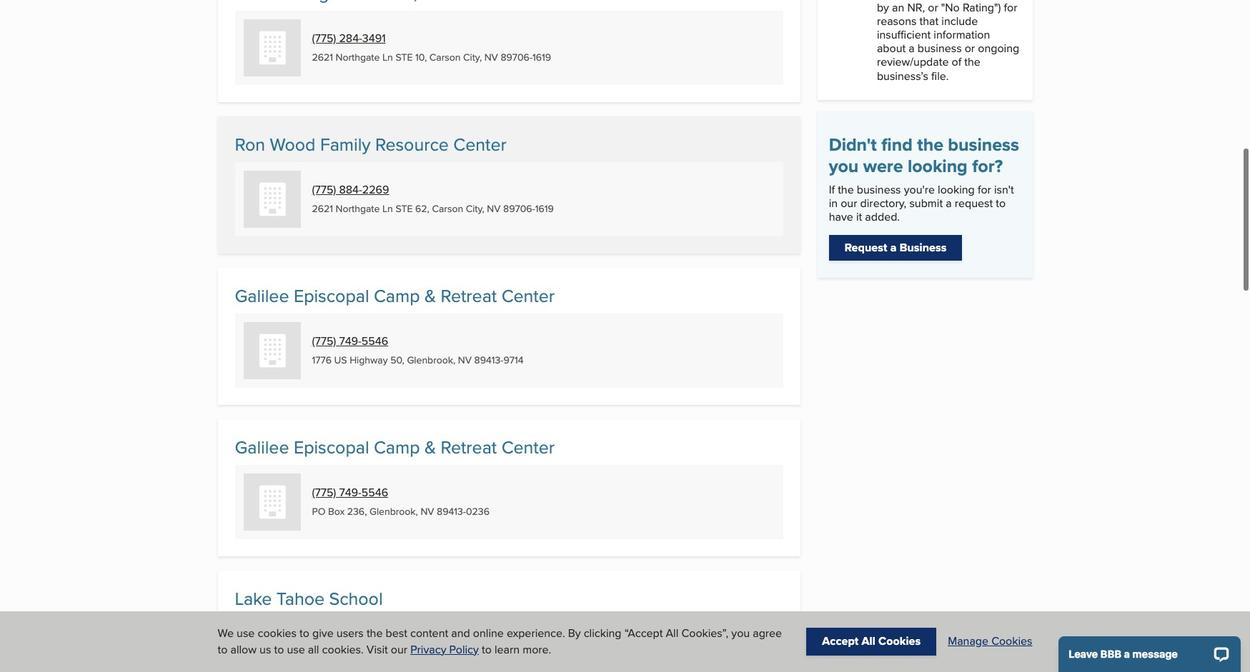 Task type: describe. For each thing, give the bounding box(es) containing it.
(775) 749-5546 1776 us highway 50 , glenbrook, nv 89413-9714
[[312, 333, 524, 367]]

236
[[347, 504, 365, 519]]

retreat for (775) 749-5546 1776 us highway 50 , glenbrook, nv 89413-9714
[[441, 283, 497, 308]]

3491
[[362, 30, 386, 46]]

9795
[[498, 656, 521, 670]]

to left allow at the left bottom of page
[[218, 642, 228, 658]]

isn't
[[995, 181, 1014, 197]]

10
[[416, 50, 425, 64]]

0236
[[466, 504, 490, 519]]

(775) for (775) 884-2269 2621 northgate ln ste 62 , carson city, nv 89706-1619
[[312, 181, 336, 198]]

89706- for 3491
[[501, 50, 533, 64]]

(775) for (775) 831-5828 995 tahoe blvd , incline village, nv 89451-9795
[[312, 636, 336, 652]]

manage cookies button
[[948, 634, 1033, 651]]

, inside (775) 284-3491 2621 northgate ln ste 10 , carson city, nv 89706-1619
[[425, 50, 427, 64]]

884-
[[339, 181, 362, 198]]

manage cookies
[[948, 634, 1033, 650]]

and
[[451, 626, 470, 642]]

ron wood family resource center
[[235, 131, 507, 157]]

learn
[[495, 642, 520, 658]]

a inside didn't find the business you were looking for? if the business you're looking for isn't in our directory, submit a request to have it added.
[[946, 195, 952, 211]]

749- for (775) 749-5546 po box 236 , glenbrook, nv 89413-0236
[[339, 484, 362, 501]]

accept all cookies
[[822, 634, 921, 650]]

center for (775) 749-5546 po box 236 , glenbrook, nv 89413-0236
[[502, 434, 555, 460]]

didn't find the business you were looking for? if the business you're looking for isn't in our directory, submit a request to have it added.
[[829, 131, 1020, 225]]

box
[[328, 504, 345, 519]]

more.
[[523, 642, 551, 658]]

give
[[313, 626, 334, 642]]

lake tahoe school link
[[235, 586, 383, 611]]

request a business
[[845, 239, 947, 256]]

ln for (775) 884-2269
[[383, 201, 393, 215]]

galilee for (775) 749-5546 1776 us highway 50 , glenbrook, nv 89413-9714
[[235, 283, 289, 308]]

request a business link
[[829, 235, 963, 260]]

agree
[[753, 626, 782, 642]]

directory,
[[861, 195, 907, 211]]

galilee episcopal camp & retreat center link for (775) 749-5546 po box 236 , glenbrook, nv 89413-0236
[[235, 434, 555, 460]]

have
[[829, 208, 854, 225]]

1619 for (775) 284-3491
[[533, 50, 551, 64]]

school
[[329, 586, 383, 611]]

galilee for (775) 749-5546 po box 236 , glenbrook, nv 89413-0236
[[235, 434, 289, 460]]

highway
[[350, 353, 388, 367]]

manage
[[948, 634, 989, 650]]

resource
[[375, 131, 449, 157]]

added.
[[865, 208, 900, 225]]

1 vertical spatial the
[[838, 181, 854, 197]]

5828
[[360, 636, 386, 652]]

, inside the "(775) 749-5546 po box 236 , glenbrook, nv 89413-0236"
[[365, 504, 367, 519]]

50
[[391, 353, 402, 367]]

to left give
[[300, 626, 310, 642]]

all inside we use cookies to give users the best content and online experience. by clicking "accept all cookies", you agree to allow us to use all cookies. visit our
[[666, 626, 679, 642]]

(775) 884-2269 2621 northgate ln ste 62 , carson city, nv 89706-1619
[[312, 181, 554, 215]]

, inside (775) 831-5828 995 tahoe blvd , incline village, nv 89451-9795
[[381, 656, 383, 670]]

5546 for (775) 749-5546 po box 236 , glenbrook, nv 89413-0236
[[362, 484, 388, 501]]

family
[[320, 131, 371, 157]]

ron
[[235, 131, 265, 157]]

submit
[[910, 195, 943, 211]]

retreat for (775) 749-5546 po box 236 , glenbrook, nv 89413-0236
[[441, 434, 497, 460]]

2621 for (775) 884-2269
[[312, 201, 333, 215]]

(775) 749-5546 po box 236 , glenbrook, nv 89413-0236
[[312, 484, 490, 519]]

0 vertical spatial center
[[454, 131, 507, 157]]

find
[[882, 131, 913, 157]]

carson for 3491
[[430, 50, 461, 64]]

(775) for (775) 284-3491 2621 northgate ln ste 10 , carson city, nv 89706-1619
[[312, 30, 336, 46]]

city, for (775) 884-2269
[[466, 201, 485, 215]]

lake tahoe school
[[235, 586, 383, 611]]

to right 'us'
[[274, 642, 284, 658]]

policy
[[449, 642, 479, 658]]

1619 for (775) 884-2269
[[535, 201, 554, 215]]

glenbrook, inside (775) 749-5546 1776 us highway 50 , glenbrook, nv 89413-9714
[[407, 353, 456, 367]]

1776
[[312, 353, 332, 367]]

po
[[312, 504, 326, 519]]

we
[[218, 626, 234, 642]]

lake
[[235, 586, 272, 611]]

0 vertical spatial business
[[948, 131, 1020, 157]]

831-
[[339, 636, 360, 652]]

episcopal for (775) 749-5546 po box 236 , glenbrook, nv 89413-0236
[[294, 434, 369, 460]]

best
[[386, 626, 408, 642]]

all inside button
[[862, 634, 876, 650]]

you inside we use cookies to give users the best content and online experience. by clicking "accept all cookies", you agree to allow us to use all cookies. visit our
[[732, 626, 750, 642]]

galilee episcopal camp & retreat center for (775) 749-5546 1776 us highway 50 , glenbrook, nv 89413-9714
[[235, 283, 555, 308]]

galilee episcopal camp & retreat center for (775) 749-5546 po box 236 , glenbrook, nv 89413-0236
[[235, 434, 555, 460]]

accept all cookies button
[[807, 629, 937, 656]]

all
[[308, 642, 319, 658]]

privacy
[[411, 642, 447, 658]]

, inside the (775) 884-2269 2621 northgate ln ste 62 , carson city, nv 89706-1619
[[427, 201, 430, 215]]

our inside we use cookies to give users the best content and online experience. by clicking "accept all cookies", you agree to allow us to use all cookies. visit our
[[391, 642, 408, 658]]

nv inside the (775) 884-2269 2621 northgate ln ste 62 , carson city, nv 89706-1619
[[487, 201, 501, 215]]

center for (775) 749-5546 1776 us highway 50 , glenbrook, nv 89413-9714
[[502, 283, 555, 308]]

clicking
[[584, 626, 622, 642]]

you're
[[904, 181, 935, 197]]

nv inside (775) 284-3491 2621 northgate ln ste 10 , carson city, nv 89706-1619
[[485, 50, 498, 64]]

2269
[[362, 181, 389, 198]]

camp for (775) 749-5546 po box 236 , glenbrook, nv 89413-0236
[[374, 434, 420, 460]]

ln for (775) 284-3491
[[383, 50, 393, 64]]

ron wood family resource center link
[[235, 131, 507, 157]]

users
[[337, 626, 364, 642]]

privacy policy link
[[411, 642, 479, 658]]

in
[[829, 195, 838, 211]]

episcopal for (775) 749-5546 1776 us highway 50 , glenbrook, nv 89413-9714
[[294, 283, 369, 308]]

9714
[[504, 353, 524, 367]]

ste for 3491
[[396, 50, 413, 64]]



Task type: locate. For each thing, give the bounding box(es) containing it.
city, for (775) 284-3491
[[463, 50, 482, 64]]

nv inside the "(775) 749-5546 po box 236 , glenbrook, nv 89413-0236"
[[421, 504, 434, 519]]

ln inside the (775) 884-2269 2621 northgate ln ste 62 , carson city, nv 89706-1619
[[383, 201, 393, 215]]

1 vertical spatial glenbrook,
[[370, 504, 418, 519]]

0 horizontal spatial all
[[666, 626, 679, 642]]

episcopal up box
[[294, 434, 369, 460]]

2 episcopal from the top
[[294, 434, 369, 460]]

our right visit
[[391, 642, 408, 658]]

1 vertical spatial ln
[[383, 201, 393, 215]]

ln inside (775) 284-3491 2621 northgate ln ste 10 , carson city, nv 89706-1619
[[383, 50, 393, 64]]

0 vertical spatial tahoe
[[277, 586, 325, 611]]

1 horizontal spatial business
[[948, 131, 1020, 157]]

to inside didn't find the business you were looking for? if the business you're looking for isn't in our directory, submit a request to have it added.
[[996, 195, 1006, 211]]

, inside (775) 749-5546 1776 us highway 50 , glenbrook, nv 89413-9714
[[402, 353, 405, 367]]

5546 up highway
[[362, 333, 388, 349]]

it
[[857, 208, 862, 225]]

business down were
[[857, 181, 901, 197]]

request
[[955, 195, 993, 211]]

galilee episcopal camp & retreat center
[[235, 283, 555, 308], [235, 434, 555, 460]]

2 vertical spatial the
[[367, 626, 383, 642]]

if
[[829, 181, 835, 197]]

1 vertical spatial looking
[[938, 181, 975, 197]]

0 vertical spatial &
[[425, 283, 436, 308]]

1 cookies from the left
[[879, 634, 921, 650]]

5546 inside the "(775) 749-5546 po box 236 , glenbrook, nv 89413-0236"
[[362, 484, 388, 501]]

749- up 236
[[339, 484, 362, 501]]

our inside didn't find the business you were looking for? if the business you're looking for isn't in our directory, submit a request to have it added.
[[841, 195, 858, 211]]

incline
[[386, 656, 415, 670]]

1 vertical spatial 5546
[[362, 484, 388, 501]]

1 horizontal spatial cookies
[[992, 634, 1033, 650]]

0 vertical spatial you
[[829, 152, 859, 179]]

cookies right accept on the bottom right
[[879, 634, 921, 650]]

0 horizontal spatial a
[[891, 239, 897, 256]]

5546 inside (775) 749-5546 1776 us highway 50 , glenbrook, nv 89413-9714
[[362, 333, 388, 349]]

1 vertical spatial you
[[732, 626, 750, 642]]

1 ln from the top
[[383, 50, 393, 64]]

1 749- from the top
[[339, 333, 362, 349]]

0 vertical spatial retreat
[[441, 283, 497, 308]]

carson inside the (775) 884-2269 2621 northgate ln ste 62 , carson city, nv 89706-1619
[[432, 201, 463, 215]]

2621 down the (775) 284-3491 link
[[312, 50, 333, 64]]

0 vertical spatial 5546
[[362, 333, 388, 349]]

0 vertical spatial northgate
[[336, 50, 380, 64]]

2 5546 from the top
[[362, 484, 388, 501]]

2 vertical spatial center
[[502, 434, 555, 460]]

you
[[829, 152, 859, 179], [732, 626, 750, 642]]

(775) 831-5828 995 tahoe blvd , incline village, nv 89451-9795
[[312, 636, 521, 670]]

use
[[237, 626, 255, 642], [287, 642, 305, 658]]

ste inside (775) 284-3491 2621 northgate ln ste 10 , carson city, nv 89706-1619
[[396, 50, 413, 64]]

2 (775) from the top
[[312, 181, 336, 198]]

city,
[[463, 50, 482, 64], [466, 201, 485, 215]]

0 horizontal spatial cookies
[[879, 634, 921, 650]]

2 galilee episcopal camp & retreat center from the top
[[235, 434, 555, 460]]

0 vertical spatial 89706-
[[501, 50, 533, 64]]

galilee episcopal camp & retreat center up the "(775) 749-5546 po box 236 , glenbrook, nv 89413-0236"
[[235, 434, 555, 460]]

tahoe up give
[[277, 586, 325, 611]]

1 northgate from the top
[[336, 50, 380, 64]]

(775) 749-5546 link
[[312, 333, 388, 349], [312, 484, 388, 501]]

0 horizontal spatial the
[[367, 626, 383, 642]]

nv inside (775) 831-5828 995 tahoe blvd , incline village, nv 89451-9795
[[452, 656, 466, 670]]

0 vertical spatial galilee
[[235, 283, 289, 308]]

privacy policy to learn more.
[[411, 642, 551, 658]]

cookies
[[879, 634, 921, 650], [992, 634, 1033, 650]]

nv inside (775) 749-5546 1776 us highway 50 , glenbrook, nv 89413-9714
[[458, 353, 472, 367]]

0 vertical spatial 89413-
[[474, 353, 504, 367]]

1 vertical spatial (775) 749-5546 link
[[312, 484, 388, 501]]

1 vertical spatial galilee episcopal camp & retreat center
[[235, 434, 555, 460]]

cookies.
[[322, 642, 364, 658]]

1 vertical spatial retreat
[[441, 434, 497, 460]]

0 vertical spatial galilee episcopal camp & retreat center
[[235, 283, 555, 308]]

nv
[[485, 50, 498, 64], [487, 201, 501, 215], [458, 353, 472, 367], [421, 504, 434, 519], [452, 656, 466, 670]]

1 2621 from the top
[[312, 50, 333, 64]]

89413- inside (775) 749-5546 1776 us highway 50 , glenbrook, nv 89413-9714
[[474, 353, 504, 367]]

experience.
[[507, 626, 565, 642]]

tahoe inside (775) 831-5828 995 tahoe blvd , incline village, nv 89451-9795
[[332, 656, 359, 670]]

1 vertical spatial episcopal
[[294, 434, 369, 460]]

0 vertical spatial a
[[946, 195, 952, 211]]

749-
[[339, 333, 362, 349], [339, 484, 362, 501]]

ste for 2269
[[396, 201, 413, 215]]

to right for
[[996, 195, 1006, 211]]

(775) 749-5546 link for (775) 749-5546 1776 us highway 50 , glenbrook, nv 89413-9714
[[312, 333, 388, 349]]

0 vertical spatial 749-
[[339, 333, 362, 349]]

online
[[473, 626, 504, 642]]

0 vertical spatial camp
[[374, 283, 420, 308]]

0 vertical spatial carson
[[430, 50, 461, 64]]

for
[[978, 181, 992, 197]]

0 horizontal spatial tahoe
[[277, 586, 325, 611]]

2621 for (775) 284-3491
[[312, 50, 333, 64]]

2 retreat from the top
[[441, 434, 497, 460]]

1619 inside (775) 284-3491 2621 northgate ln ste 10 , carson city, nv 89706-1619
[[533, 50, 551, 64]]

(775) left '284-'
[[312, 30, 336, 46]]

1 horizontal spatial 89413-
[[474, 353, 504, 367]]

the inside we use cookies to give users the best content and online experience. by clicking "accept all cookies", you agree to allow us to use all cookies. visit our
[[367, 626, 383, 642]]

camp up the "(775) 749-5546 po box 236 , glenbrook, nv 89413-0236"
[[374, 434, 420, 460]]

0 vertical spatial 1619
[[533, 50, 551, 64]]

89706- for 2269
[[503, 201, 535, 215]]

89413- inside the "(775) 749-5546 po box 236 , glenbrook, nv 89413-0236"
[[437, 504, 466, 519]]

us
[[260, 642, 271, 658]]

were
[[864, 152, 903, 179]]

749- inside (775) 749-5546 1776 us highway 50 , glenbrook, nv 89413-9714
[[339, 333, 362, 349]]

camp
[[374, 283, 420, 308], [374, 434, 420, 460]]

1 vertical spatial 2621
[[312, 201, 333, 215]]

wood
[[270, 131, 316, 157]]

1 vertical spatial camp
[[374, 434, 420, 460]]

the right find
[[918, 131, 944, 157]]

blvd
[[362, 656, 381, 670]]

accept
[[822, 634, 859, 650]]

& for (775) 749-5546 po box 236 , glenbrook, nv 89413-0236
[[425, 434, 436, 460]]

our right in
[[841, 195, 858, 211]]

1 vertical spatial our
[[391, 642, 408, 658]]

& for (775) 749-5546 1776 us highway 50 , glenbrook, nv 89413-9714
[[425, 283, 436, 308]]

0 vertical spatial galilee episcopal camp & retreat center link
[[235, 283, 555, 308]]

you inside didn't find the business you were looking for? if the business you're looking for isn't in our directory, submit a request to have it added.
[[829, 152, 859, 179]]

1 vertical spatial northgate
[[336, 201, 380, 215]]

a right request
[[891, 239, 897, 256]]

to left 'learn'
[[482, 642, 492, 658]]

1 vertical spatial 749-
[[339, 484, 362, 501]]

galilee
[[235, 283, 289, 308], [235, 434, 289, 460]]

2 northgate from the top
[[336, 201, 380, 215]]

1 vertical spatial tahoe
[[332, 656, 359, 670]]

business up for
[[948, 131, 1020, 157]]

1 vertical spatial city,
[[466, 201, 485, 215]]

0 horizontal spatial business
[[857, 181, 901, 197]]

camp for (775) 749-5546 1776 us highway 50 , glenbrook, nv 89413-9714
[[374, 283, 420, 308]]

all right accept on the bottom right
[[862, 634, 876, 650]]

0 vertical spatial city,
[[463, 50, 482, 64]]

0 vertical spatial glenbrook,
[[407, 353, 456, 367]]

carson inside (775) 284-3491 2621 northgate ln ste 10 , carson city, nv 89706-1619
[[430, 50, 461, 64]]

northgate down 884- at the top left of page
[[336, 201, 380, 215]]

1 vertical spatial galilee
[[235, 434, 289, 460]]

2 ste from the top
[[396, 201, 413, 215]]

city, inside (775) 284-3491 2621 northgate ln ste 10 , carson city, nv 89706-1619
[[463, 50, 482, 64]]

284-
[[339, 30, 362, 46]]

1 vertical spatial galilee episcopal camp & retreat center link
[[235, 434, 555, 460]]

carson right 10
[[430, 50, 461, 64]]

cookies right the manage
[[992, 634, 1033, 650]]

0 horizontal spatial use
[[237, 626, 255, 642]]

0 vertical spatial ln
[[383, 50, 393, 64]]

1 (775) from the top
[[312, 30, 336, 46]]

1 vertical spatial &
[[425, 434, 436, 460]]

&
[[425, 283, 436, 308], [425, 434, 436, 460]]

1 horizontal spatial all
[[862, 634, 876, 650]]

you left agree
[[732, 626, 750, 642]]

(775) 284-3491 2621 northgate ln ste 10 , carson city, nv 89706-1619
[[312, 30, 551, 64]]

1 horizontal spatial tahoe
[[332, 656, 359, 670]]

all
[[666, 626, 679, 642], [862, 634, 876, 650]]

& up (775) 749-5546 1776 us highway 50 , glenbrook, nv 89413-9714
[[425, 283, 436, 308]]

2 cookies from the left
[[992, 634, 1033, 650]]

2621 down (775) 884-2269 link
[[312, 201, 333, 215]]

749- for (775) 749-5546 1776 us highway 50 , glenbrook, nv 89413-9714
[[339, 333, 362, 349]]

1 vertical spatial 1619
[[535, 201, 554, 215]]

5546 for (775) 749-5546 1776 us highway 50 , glenbrook, nv 89413-9714
[[362, 333, 388, 349]]

tahoe down (775) 831-5828 link
[[332, 656, 359, 670]]

galilee episcopal camp & retreat center link up the "(775) 749-5546 po box 236 , glenbrook, nv 89413-0236"
[[235, 434, 555, 460]]

0 horizontal spatial our
[[391, 642, 408, 658]]

us
[[334, 353, 347, 367]]

749- up the us
[[339, 333, 362, 349]]

request
[[845, 239, 888, 256]]

(775) up 1776
[[312, 333, 336, 349]]

episcopal
[[294, 283, 369, 308], [294, 434, 369, 460]]

1 horizontal spatial our
[[841, 195, 858, 211]]

retreat
[[441, 283, 497, 308], [441, 434, 497, 460]]

village,
[[417, 656, 449, 670]]

2 galilee episcopal camp & retreat center link from the top
[[235, 434, 555, 460]]

(775) 831-5828 link
[[312, 636, 386, 652]]

glenbrook, right 50
[[407, 353, 456, 367]]

(775) inside (775) 831-5828 995 tahoe blvd , incline village, nv 89451-9795
[[312, 636, 336, 652]]

1 5546 from the top
[[362, 333, 388, 349]]

tahoe
[[277, 586, 325, 611], [332, 656, 359, 670]]

carson
[[430, 50, 461, 64], [432, 201, 463, 215]]

2 (775) 749-5546 link from the top
[[312, 484, 388, 501]]

1619 inside the (775) 884-2269 2621 northgate ln ste 62 , carson city, nv 89706-1619
[[535, 201, 554, 215]]

(775) 749-5546 link for (775) 749-5546 po box 236 , glenbrook, nv 89413-0236
[[312, 484, 388, 501]]

ln down 2269
[[383, 201, 393, 215]]

carson right 62 at left top
[[432, 201, 463, 215]]

(775) for (775) 749-5546 po box 236 , glenbrook, nv 89413-0236
[[312, 484, 336, 501]]

995
[[312, 656, 330, 670]]

0 horizontal spatial you
[[732, 626, 750, 642]]

for?
[[973, 152, 1003, 179]]

(775) left 884- at the top left of page
[[312, 181, 336, 198]]

cookies",
[[682, 626, 729, 642]]

visit
[[367, 642, 388, 658]]

the right if
[[838, 181, 854, 197]]

all right "accept
[[666, 626, 679, 642]]

1 vertical spatial a
[[891, 239, 897, 256]]

carson for 2269
[[432, 201, 463, 215]]

city, right 10
[[463, 50, 482, 64]]

allow
[[231, 642, 257, 658]]

a right the submit
[[946, 195, 952, 211]]

didn't
[[829, 131, 877, 157]]

galilee episcopal camp & retreat center link
[[235, 283, 555, 308], [235, 434, 555, 460]]

1 & from the top
[[425, 283, 436, 308]]

(775) inside the (775) 884-2269 2621 northgate ln ste 62 , carson city, nv 89706-1619
[[312, 181, 336, 198]]

1 horizontal spatial you
[[829, 152, 859, 179]]

city, inside the (775) 884-2269 2621 northgate ln ste 62 , carson city, nv 89706-1619
[[466, 201, 485, 215]]

northgate inside the (775) 884-2269 2621 northgate ln ste 62 , carson city, nv 89706-1619
[[336, 201, 380, 215]]

ln
[[383, 50, 393, 64], [383, 201, 393, 215]]

use left all
[[287, 642, 305, 658]]

a
[[946, 195, 952, 211], [891, 239, 897, 256]]

0 vertical spatial our
[[841, 195, 858, 211]]

(775) inside (775) 284-3491 2621 northgate ln ste 10 , carson city, nv 89706-1619
[[312, 30, 336, 46]]

glenbrook, right 236
[[370, 504, 418, 519]]

3 (775) from the top
[[312, 333, 336, 349]]

0 vertical spatial ste
[[396, 50, 413, 64]]

business
[[948, 131, 1020, 157], [857, 181, 901, 197]]

4 (775) from the top
[[312, 484, 336, 501]]

ln down the 3491
[[383, 50, 393, 64]]

2 ln from the top
[[383, 201, 393, 215]]

content
[[410, 626, 448, 642]]

0 vertical spatial episcopal
[[294, 283, 369, 308]]

1 vertical spatial ste
[[396, 201, 413, 215]]

2621 inside (775) 284-3491 2621 northgate ln ste 10 , carson city, nv 89706-1619
[[312, 50, 333, 64]]

episcopal up the us
[[294, 283, 369, 308]]

ste left 62 at left top
[[396, 201, 413, 215]]

2621 inside the (775) 884-2269 2621 northgate ln ste 62 , carson city, nv 89706-1619
[[312, 201, 333, 215]]

(775) 284-3491 link
[[312, 30, 386, 46]]

cookies
[[258, 626, 297, 642]]

1 horizontal spatial use
[[287, 642, 305, 658]]

1 vertical spatial 89706-
[[503, 201, 535, 215]]

2 horizontal spatial the
[[918, 131, 944, 157]]

5546 up 236
[[362, 484, 388, 501]]

(775) up the po
[[312, 484, 336, 501]]

ste left 10
[[396, 50, 413, 64]]

the left best
[[367, 626, 383, 642]]

1 vertical spatial carson
[[432, 201, 463, 215]]

use right we
[[237, 626, 255, 642]]

1 ste from the top
[[396, 50, 413, 64]]

,
[[425, 50, 427, 64], [427, 201, 430, 215], [402, 353, 405, 367], [365, 504, 367, 519], [381, 656, 383, 670]]

business
[[900, 239, 947, 256]]

2 749- from the top
[[339, 484, 362, 501]]

1 camp from the top
[[374, 283, 420, 308]]

1 galilee from the top
[[235, 283, 289, 308]]

1 retreat from the top
[[441, 283, 497, 308]]

89451-
[[468, 656, 498, 670]]

1 galilee episcopal camp & retreat center from the top
[[235, 283, 555, 308]]

0 vertical spatial the
[[918, 131, 944, 157]]

1 vertical spatial 89413-
[[437, 504, 466, 519]]

you up if
[[829, 152, 859, 179]]

2 2621 from the top
[[312, 201, 333, 215]]

camp up (775) 749-5546 1776 us highway 50 , glenbrook, nv 89413-9714
[[374, 283, 420, 308]]

galilee episcopal camp & retreat center up (775) 749-5546 1776 us highway 50 , glenbrook, nv 89413-9714
[[235, 283, 555, 308]]

galilee episcopal camp & retreat center link up (775) 749-5546 1776 us highway 50 , glenbrook, nv 89413-9714
[[235, 283, 555, 308]]

1 horizontal spatial a
[[946, 195, 952, 211]]

(775) 749-5546 link up the us
[[312, 333, 388, 349]]

1 galilee episcopal camp & retreat center link from the top
[[235, 283, 555, 308]]

northgate for 2269
[[336, 201, 380, 215]]

(775) 749-5546 link up 236
[[312, 484, 388, 501]]

looking up 'you're'
[[908, 152, 968, 179]]

(775) for (775) 749-5546 1776 us highway 50 , glenbrook, nv 89413-9714
[[312, 333, 336, 349]]

northgate down '284-'
[[336, 50, 380, 64]]

0 vertical spatial 2621
[[312, 50, 333, 64]]

we use cookies to give users the best content and online experience. by clicking "accept all cookies", you agree to allow us to use all cookies. visit our
[[218, 626, 782, 658]]

1 horizontal spatial the
[[838, 181, 854, 197]]

(775) inside the "(775) 749-5546 po box 236 , glenbrook, nv 89413-0236"
[[312, 484, 336, 501]]

89413-
[[474, 353, 504, 367], [437, 504, 466, 519]]

749- inside the "(775) 749-5546 po box 236 , glenbrook, nv 89413-0236"
[[339, 484, 362, 501]]

northgate for 3491
[[336, 50, 380, 64]]

glenbrook,
[[407, 353, 456, 367], [370, 504, 418, 519]]

2 galilee from the top
[[235, 434, 289, 460]]

1 episcopal from the top
[[294, 283, 369, 308]]

(775) 884-2269 link
[[312, 181, 389, 198]]

1 vertical spatial business
[[857, 181, 901, 197]]

(775) up 995 at bottom
[[312, 636, 336, 652]]

ste inside the (775) 884-2269 2621 northgate ln ste 62 , carson city, nv 89706-1619
[[396, 201, 413, 215]]

89706- inside the (775) 884-2269 2621 northgate ln ste 62 , carson city, nv 89706-1619
[[503, 201, 535, 215]]

center
[[454, 131, 507, 157], [502, 283, 555, 308], [502, 434, 555, 460]]

0 vertical spatial looking
[[908, 152, 968, 179]]

0 vertical spatial (775) 749-5546 link
[[312, 333, 388, 349]]

62
[[416, 201, 427, 215]]

89706- inside (775) 284-3491 2621 northgate ln ste 10 , carson city, nv 89706-1619
[[501, 50, 533, 64]]

2 camp from the top
[[374, 434, 420, 460]]

city, right 62 at left top
[[466, 201, 485, 215]]

(775) inside (775) 749-5546 1776 us highway 50 , glenbrook, nv 89413-9714
[[312, 333, 336, 349]]

looking
[[908, 152, 968, 179], [938, 181, 975, 197]]

89706-
[[501, 50, 533, 64], [503, 201, 535, 215]]

looking left for
[[938, 181, 975, 197]]

5 (775) from the top
[[312, 636, 336, 652]]

"accept
[[625, 626, 663, 642]]

2 & from the top
[[425, 434, 436, 460]]

& up the "(775) 749-5546 po box 236 , glenbrook, nv 89413-0236"
[[425, 434, 436, 460]]

1 (775) 749-5546 link from the top
[[312, 333, 388, 349]]

northgate inside (775) 284-3491 2621 northgate ln ste 10 , carson city, nv 89706-1619
[[336, 50, 380, 64]]

5546
[[362, 333, 388, 349], [362, 484, 388, 501]]

0 horizontal spatial 89413-
[[437, 504, 466, 519]]

galilee episcopal camp & retreat center link for (775) 749-5546 1776 us highway 50 , glenbrook, nv 89413-9714
[[235, 283, 555, 308]]

by
[[568, 626, 581, 642]]

1 vertical spatial center
[[502, 283, 555, 308]]

glenbrook, inside the "(775) 749-5546 po box 236 , glenbrook, nv 89413-0236"
[[370, 504, 418, 519]]



Task type: vqa. For each thing, say whether or not it's contained in the screenshot.
Scam
no



